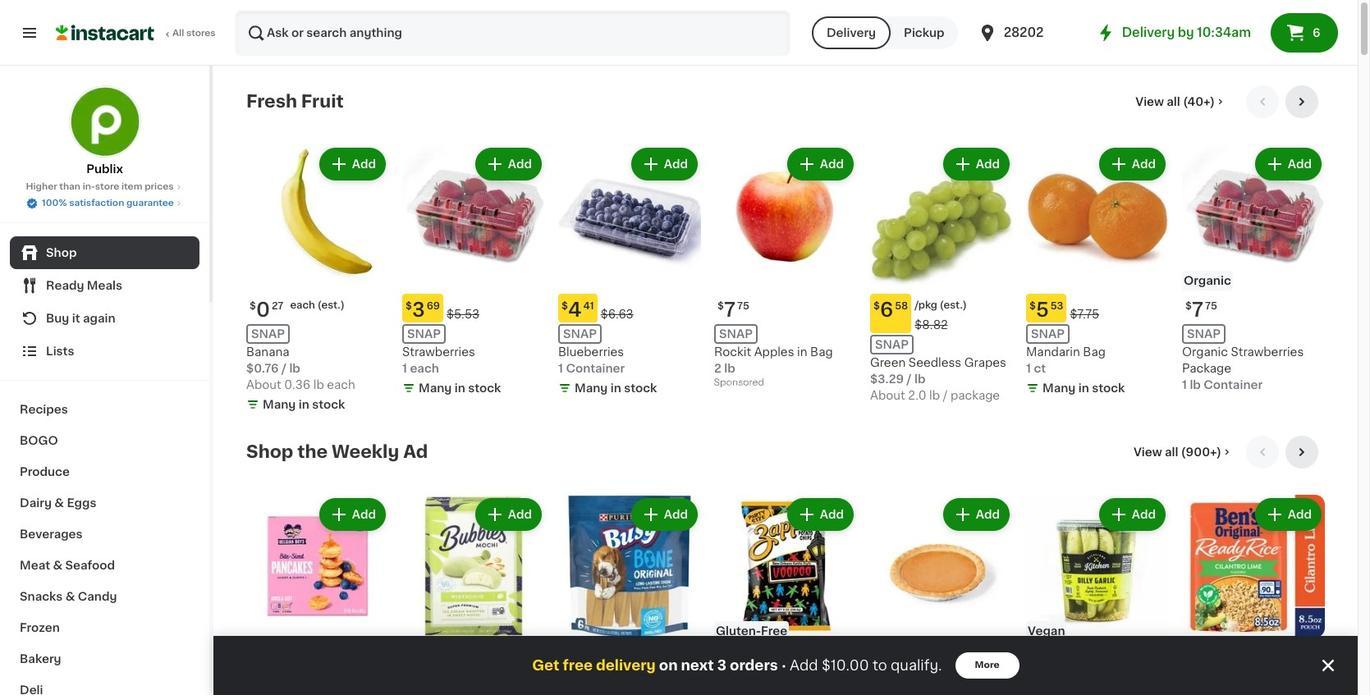 Task type: describe. For each thing, give the bounding box(es) containing it.
mandarin
[[1026, 347, 1080, 358]]

stock for 4
[[624, 383, 657, 394]]

ready meals button
[[10, 269, 200, 302]]

meat & seafood link
[[10, 550, 200, 581]]

$ inside $ 0 27
[[250, 301, 256, 311]]

snap for 4
[[563, 328, 597, 340]]

69
[[427, 301, 440, 311]]

item carousel region containing 0
[[246, 85, 1325, 423]]

many in stock for 5
[[1043, 383, 1125, 394]]

green
[[870, 357, 906, 369]]

in inside purina busy made in usa facilitie
[[665, 676, 675, 687]]

blueberries 1 container
[[558, 347, 625, 374]]

many down 0.36 in the bottom left of the page
[[263, 399, 296, 411]]

stock for 5
[[1092, 383, 1125, 394]]

$ inside $ 10 99
[[562, 652, 568, 662]]

100% satisfaction guarantee button
[[26, 194, 184, 210]]

$ 7 75 for rockit
[[718, 301, 750, 319]]

view all (900+) link
[[1134, 444, 1233, 461]]

$3.29
[[870, 374, 904, 385]]

view all (900+)
[[1134, 447, 1222, 458]]

delivery by 10:34am link
[[1096, 23, 1251, 43]]

1 inside organic strawberries package 1 lb container
[[1182, 379, 1187, 391]]

satisfaction
[[69, 199, 124, 208]]

2.0
[[908, 390, 927, 402]]

fresh
[[246, 93, 297, 110]]

orders
[[730, 659, 778, 673]]

dairy & eggs link
[[10, 488, 200, 519]]

stock down banana $0.76 / lb about 0.36 lb each
[[312, 399, 345, 411]]

seedless
[[909, 357, 962, 369]]

$ 4 41
[[562, 301, 594, 319]]

made
[[630, 676, 662, 687]]

blueberries
[[558, 347, 624, 358]]

5 for $ 5 53
[[1036, 301, 1049, 319]]

$3.87 original price: $5.31 element
[[714, 645, 857, 673]]

item carousel region containing 10
[[246, 436, 1325, 696]]

about inside green seedless grapes $3.29 / lb about 2.0 lb / package
[[870, 390, 905, 402]]

$ 6 58
[[874, 301, 908, 319]]

frozen
[[20, 622, 60, 634]]

0 horizontal spatial each
[[290, 301, 315, 310]]

snap up package
[[1187, 328, 1221, 340]]

the
[[297, 443, 328, 461]]

delivery
[[596, 659, 656, 673]]

stock for 3
[[468, 383, 501, 394]]

all for (900+)
[[1165, 447, 1179, 458]]

fruit
[[301, 93, 344, 110]]

purina busy made in usa facilitie
[[558, 676, 675, 696]]

meals
[[87, 280, 122, 292]]

again
[[83, 313, 116, 324]]

many in stock for 4
[[575, 383, 657, 394]]

$ 5 53 $6.63
[[874, 651, 947, 671]]

shop the weekly ad
[[246, 443, 428, 461]]

$6.58 per package (estimated) original price: $8.82 element
[[870, 294, 1013, 333]]

than
[[59, 182, 80, 191]]

shop for shop
[[46, 247, 77, 259]]

28202
[[1004, 26, 1044, 39]]

bag inside mandarin bag 1 ct
[[1083, 347, 1106, 358]]

container inside organic strawberries package 1 lb container
[[1204, 379, 1263, 391]]

fresh fruit
[[246, 93, 344, 110]]

$ inside $ 4 41
[[562, 301, 568, 311]]

higher
[[26, 182, 57, 191]]

87
[[739, 652, 751, 662]]

in down 0.36 in the bottom left of the page
[[299, 399, 309, 411]]

1 inside mandarin bag 1 ct
[[1026, 363, 1031, 374]]

strawberries inside organic strawberries package 1 lb container
[[1231, 347, 1304, 358]]

$0.76
[[246, 363, 279, 374]]

$ 5 53
[[1030, 301, 1064, 319]]

5 for $ 5 53 $6.63
[[880, 651, 893, 670]]

27
[[272, 301, 284, 311]]

41
[[583, 301, 594, 311]]

3 for $ 3 87 $5.31
[[724, 651, 737, 670]]

snacks
[[20, 591, 63, 603]]

snap for 0
[[251, 328, 285, 340]]

view for view all (900+)
[[1134, 447, 1162, 458]]

store
[[95, 182, 119, 191]]

service type group
[[812, 16, 958, 49]]

ready meals link
[[10, 269, 200, 302]]

green seedless grapes $3.29 / lb about 2.0 lb / package
[[870, 357, 1007, 402]]

add inside get free delivery on next 3 orders • add $10.00 to qualify.
[[790, 659, 818, 673]]

bakery link
[[10, 644, 200, 675]]

purina
[[558, 676, 595, 687]]

view for view all (40+)
[[1136, 96, 1164, 108]]

free
[[563, 659, 593, 673]]

6 button
[[1271, 13, 1339, 53]]

gluten-free
[[716, 626, 788, 637]]

each inside strawberries 1 each
[[410, 363, 439, 374]]

many for 4
[[575, 383, 608, 394]]

$8.82
[[915, 319, 948, 331]]

buy
[[46, 313, 69, 324]]

pickup
[[904, 27, 945, 39]]

lb inside organic strawberries package 1 lb container
[[1190, 379, 1201, 391]]

$ inside the $ 6 58
[[874, 301, 880, 311]]

$ inside $ 5 53 $6.63
[[874, 652, 880, 662]]

seafood
[[65, 560, 115, 572]]

many in stock down 0.36 in the bottom left of the page
[[263, 399, 345, 411]]

ct
[[1034, 363, 1046, 374]]

delivery button
[[812, 16, 891, 49]]

in down blueberries 1 container
[[611, 383, 621, 394]]

(900+)
[[1182, 447, 1222, 458]]

$6.63 inside $ 5 53 $6.63
[[914, 659, 947, 671]]

in inside rockit apples in bag 2 lb
[[797, 347, 808, 358]]

more button
[[955, 653, 1020, 679]]

0
[[256, 301, 270, 319]]

by
[[1178, 26, 1194, 39]]

$4.41 original price: $6.63 element
[[558, 294, 701, 323]]

lb right 2.0
[[930, 390, 940, 402]]

dairy & eggs
[[20, 498, 96, 509]]

publix logo image
[[69, 85, 141, 158]]

58
[[895, 301, 908, 311]]

75 for rockit
[[737, 301, 750, 311]]

100% satisfaction guarantee
[[42, 199, 174, 208]]

apples
[[754, 347, 795, 358]]

product group containing 4
[[558, 145, 701, 400]]

(40+)
[[1183, 96, 1215, 108]]

produce
[[20, 466, 70, 478]]

grapes
[[965, 357, 1007, 369]]

product group containing 6
[[870, 145, 1013, 404]]

$ 10 99
[[562, 651, 606, 670]]

Search field
[[236, 11, 789, 54]]

bogo link
[[10, 425, 200, 457]]

10
[[568, 651, 591, 670]]

& for meat
[[53, 560, 63, 572]]

$5.53 original price: $7.75 element
[[1026, 294, 1169, 323]]

$ 3 87 $5.31
[[718, 651, 788, 671]]

in down mandarin bag 1 ct
[[1079, 383, 1089, 394]]

delivery by 10:34am
[[1122, 26, 1251, 39]]

to
[[873, 659, 887, 673]]

$ inside $ 3 69
[[406, 301, 412, 311]]

delivery for delivery by 10:34am
[[1122, 26, 1175, 39]]

product group containing 0
[[246, 145, 389, 416]]

dairy
[[20, 498, 52, 509]]

gluten-
[[716, 626, 761, 637]]

next
[[681, 659, 714, 673]]

$ up package
[[1186, 301, 1192, 311]]

get free delivery on next 3 orders • add $10.00 to qualify.
[[532, 659, 942, 673]]

many for 3
[[419, 383, 452, 394]]

3 for $ 3 69
[[412, 301, 425, 319]]

strawberries 1 each
[[402, 347, 475, 374]]

higher than in-store item prices
[[26, 182, 174, 191]]



Task type: vqa. For each thing, say whether or not it's contained in the screenshot.
terms
no



Task type: locate. For each thing, give the bounding box(es) containing it.
all stores link
[[56, 10, 217, 56]]

1 horizontal spatial $ 7 75
[[1186, 301, 1218, 319]]

snacks & candy link
[[10, 581, 200, 613]]

0 vertical spatial &
[[54, 498, 64, 509]]

strawberries down $5.53
[[402, 347, 475, 358]]

1 down the blueberries
[[558, 363, 563, 374]]

many down blueberries 1 container
[[575, 383, 608, 394]]

1 horizontal spatial shop
[[246, 443, 293, 461]]

$6.63 inside product group
[[601, 309, 634, 320]]

53 right to
[[895, 652, 908, 662]]

snap for 5
[[1031, 328, 1065, 340]]

1 $ 7 75 from the left
[[718, 301, 750, 319]]

2 bag from the left
[[1083, 347, 1106, 358]]

2 item carousel region from the top
[[246, 436, 1325, 696]]

about inside banana $0.76 / lb about 0.36 lb each
[[246, 379, 281, 391]]

about down $0.76
[[246, 379, 281, 391]]

stock down mandarin bag 1 ct
[[1092, 383, 1125, 394]]

53 inside $ 5 53 $6.63
[[895, 652, 908, 662]]

1 vertical spatial &
[[53, 560, 63, 572]]

$ left 58
[[874, 301, 880, 311]]

1 bag from the left
[[811, 347, 833, 358]]

add
[[352, 158, 376, 170], [508, 158, 532, 170], [664, 158, 688, 170], [820, 158, 844, 170], [976, 158, 1000, 170], [1132, 158, 1156, 170], [1288, 158, 1312, 170], [352, 509, 376, 521], [508, 509, 532, 521], [664, 509, 688, 521], [820, 509, 844, 521], [976, 509, 1000, 521], [1132, 509, 1156, 521], [1288, 509, 1312, 521], [790, 659, 818, 673]]

shop inside shop the weekly ad link
[[246, 443, 293, 461]]

meat & seafood
[[20, 560, 115, 572]]

ad
[[403, 443, 428, 461]]

0 vertical spatial item carousel region
[[246, 85, 1325, 423]]

snap up the banana
[[251, 328, 285, 340]]

1 horizontal spatial 5
[[1036, 301, 1049, 319]]

1 7 from the left
[[724, 301, 736, 319]]

2 (est.) from the left
[[940, 301, 967, 310]]

item carousel region
[[246, 85, 1325, 423], [246, 436, 1325, 696]]

vegan
[[1028, 626, 1065, 637]]

0 horizontal spatial 7
[[724, 301, 736, 319]]

1 vertical spatial 6
[[880, 301, 894, 319]]

0 vertical spatial container
[[566, 363, 625, 374]]

1 vertical spatial all
[[1165, 447, 1179, 458]]

$ 7 75 up package
[[1186, 301, 1218, 319]]

1 horizontal spatial 53
[[1051, 301, 1064, 311]]

$7.19 element
[[402, 645, 545, 673]]

view inside view all (900+) link
[[1134, 447, 1162, 458]]

0 vertical spatial $6.63
[[601, 309, 634, 320]]

container inside blueberries 1 container
[[566, 363, 625, 374]]

$ 7 75 up 'rockit' on the right
[[718, 301, 750, 319]]

$ up 'rockit' on the right
[[718, 301, 724, 311]]

$0.27 each (estimated) element
[[246, 294, 389, 323]]

lb inside rockit apples in bag 2 lb
[[724, 363, 736, 374]]

lb down package
[[1190, 379, 1201, 391]]

snap for 3
[[407, 328, 441, 340]]

many in stock down mandarin bag 1 ct
[[1043, 383, 1125, 394]]

shop link
[[10, 236, 200, 269]]

0 horizontal spatial 6
[[880, 301, 894, 319]]

stores
[[186, 29, 216, 38]]

ready
[[46, 280, 84, 292]]

$10.99 original price: $13.29 element
[[558, 645, 701, 673]]

item
[[121, 182, 142, 191]]

1 horizontal spatial about
[[870, 390, 905, 402]]

$ 7 75 for organic
[[1186, 301, 1218, 319]]

many down strawberries 1 each
[[419, 383, 452, 394]]

organic inside organic strawberries package 1 lb container
[[1182, 347, 1228, 358]]

in down on
[[665, 676, 675, 687]]

on
[[659, 659, 678, 673]]

1 down package
[[1182, 379, 1187, 391]]

(est.) right /pkg
[[940, 301, 967, 310]]

$ left '27'
[[250, 301, 256, 311]]

all stores
[[172, 29, 216, 38]]

all inside popup button
[[1167, 96, 1181, 108]]

strawberries
[[402, 347, 475, 358], [1231, 347, 1304, 358]]

about down $3.29
[[870, 390, 905, 402]]

1 vertical spatial organic
[[1182, 347, 1228, 358]]

delivery for delivery
[[827, 27, 876, 39]]

lb right 2
[[724, 363, 736, 374]]

75 for organic
[[1206, 301, 1218, 311]]

bogo
[[20, 435, 58, 447]]

snap for 6
[[875, 339, 909, 351]]

3 right next
[[717, 659, 727, 673]]

snap up green
[[875, 339, 909, 351]]

frozen link
[[10, 613, 200, 644]]

$6.63 right the 41
[[601, 309, 634, 320]]

(est.) right '27'
[[318, 301, 345, 310]]

5
[[1036, 301, 1049, 319], [880, 651, 893, 670]]

lb
[[289, 363, 300, 374], [724, 363, 736, 374], [915, 374, 926, 385], [313, 379, 324, 391], [1190, 379, 1201, 391], [930, 390, 940, 402]]

0 horizontal spatial shop
[[46, 247, 77, 259]]

1 inside strawberries 1 each
[[402, 363, 407, 374]]

6
[[1313, 27, 1321, 39], [880, 301, 894, 319]]

1 item carousel region from the top
[[246, 85, 1325, 423]]

delivery
[[1122, 26, 1175, 39], [827, 27, 876, 39]]

in right 'apples'
[[797, 347, 808, 358]]

1 vertical spatial shop
[[246, 443, 293, 461]]

0 vertical spatial each
[[290, 301, 315, 310]]

view left (900+)
[[1134, 447, 1162, 458]]

&
[[54, 498, 64, 509], [53, 560, 63, 572], [65, 591, 75, 603]]

$ up mandarin
[[1030, 301, 1036, 311]]

1 horizontal spatial container
[[1204, 379, 1263, 391]]

/pkg (est.)
[[915, 301, 967, 310]]

produce link
[[10, 457, 200, 488]]

many in stock down strawberries 1 each
[[419, 383, 501, 394]]

1 vertical spatial each
[[410, 363, 439, 374]]

3 inside get free delivery on next 3 orders • add $10.00 to qualify.
[[717, 659, 727, 673]]

sponsored badge image
[[714, 378, 764, 388]]

& for snacks
[[65, 591, 75, 603]]

delivery left pickup
[[827, 27, 876, 39]]

1 horizontal spatial 6
[[1313, 27, 1321, 39]]

delivery inside button
[[827, 27, 876, 39]]

53 for $ 5 53 $6.63
[[895, 652, 908, 662]]

2 $ 7 75 from the left
[[1186, 301, 1218, 319]]

$
[[250, 301, 256, 311], [406, 301, 412, 311], [562, 301, 568, 311], [718, 301, 724, 311], [874, 301, 880, 311], [1030, 301, 1036, 311], [1186, 301, 1192, 311], [562, 652, 568, 662], [718, 652, 724, 662], [874, 652, 880, 662]]

0 vertical spatial all
[[1167, 96, 1181, 108]]

1 vertical spatial 53
[[895, 652, 908, 662]]

1 left ct
[[1026, 363, 1031, 374]]

1 vertical spatial item carousel region
[[246, 436, 1325, 696]]

0 horizontal spatial (est.)
[[318, 301, 345, 310]]

None search field
[[235, 10, 791, 56]]

treatment tracker modal dialog
[[214, 636, 1358, 696]]

publix
[[86, 163, 123, 175]]

0 horizontal spatial bag
[[811, 347, 833, 358]]

1 horizontal spatial strawberries
[[1231, 347, 1304, 358]]

all left (40+)
[[1167, 96, 1181, 108]]

each
[[290, 301, 315, 310], [410, 363, 439, 374], [327, 379, 355, 391]]

10:34am
[[1197, 26, 1251, 39]]

rockit apples in bag 2 lb
[[714, 347, 833, 374]]

recipes link
[[10, 394, 200, 425]]

lists link
[[10, 335, 200, 368]]

$6.63 right to
[[914, 659, 947, 671]]

view inside the 'view all (40+)' popup button
[[1136, 96, 1164, 108]]

all left (900+)
[[1165, 447, 1179, 458]]

shop inside shop link
[[46, 247, 77, 259]]

1 down $ 3 69
[[402, 363, 407, 374]]

0 horizontal spatial 5
[[880, 651, 893, 670]]

beverages
[[20, 529, 83, 540]]

mandarin bag 1 ct
[[1026, 347, 1106, 374]]

(est.)
[[318, 301, 345, 310], [940, 301, 967, 310]]

$ left the 87
[[718, 652, 724, 662]]

/ right 2.0
[[943, 390, 948, 402]]

each right '27'
[[290, 301, 315, 310]]

0 horizontal spatial container
[[566, 363, 625, 374]]

shop up ready on the top left of the page
[[46, 247, 77, 259]]

$5.53 original price: $6.63 element
[[870, 645, 1013, 673]]

$ 3 69
[[406, 301, 440, 319]]

instacart logo image
[[56, 23, 154, 43]]

organic strawberries package 1 lb container
[[1182, 347, 1304, 391]]

0 horizontal spatial 53
[[895, 652, 908, 662]]

53 left $7.75
[[1051, 301, 1064, 311]]

1 vertical spatial view
[[1134, 447, 1162, 458]]

about
[[246, 379, 281, 391], [870, 390, 905, 402]]

1 horizontal spatial each
[[327, 379, 355, 391]]

rockit
[[714, 347, 751, 358]]

delivery left by
[[1122, 26, 1175, 39]]

1 horizontal spatial bag
[[1083, 347, 1106, 358]]

1 vertical spatial 5
[[880, 651, 893, 670]]

stock down strawberries 1 each
[[468, 383, 501, 394]]

& right meat
[[53, 560, 63, 572]]

(est.) inside the $6.58 per package (estimated) original price: $8.82 element
[[940, 301, 967, 310]]

75 up package
[[1206, 301, 1218, 311]]

eggs
[[67, 498, 96, 509]]

organic for organic
[[1184, 275, 1232, 287]]

2
[[714, 363, 722, 374]]

view all (40+)
[[1136, 96, 1215, 108]]

stock
[[468, 383, 501, 394], [624, 383, 657, 394], [1092, 383, 1125, 394], [312, 399, 345, 411]]

higher than in-store item prices link
[[26, 181, 184, 194]]

0 horizontal spatial about
[[246, 379, 281, 391]]

all for (40+)
[[1167, 96, 1181, 108]]

2 horizontal spatial /
[[943, 390, 948, 402]]

7 up package
[[1192, 301, 1204, 319]]

1 (est.) from the left
[[318, 301, 345, 310]]

stock down blueberries 1 container
[[624, 383, 657, 394]]

1 horizontal spatial delivery
[[1122, 26, 1175, 39]]

$3.69 original price: $5.53 element
[[402, 294, 545, 323]]

0 horizontal spatial strawberries
[[402, 347, 475, 358]]

2 7 from the left
[[1192, 301, 1204, 319]]

snap up the blueberries
[[563, 328, 597, 340]]

free
[[761, 626, 788, 637]]

many for 5
[[1043, 383, 1076, 394]]

candy
[[78, 591, 117, 603]]

buy it again link
[[10, 302, 200, 335]]

1 horizontal spatial $6.63
[[914, 659, 947, 671]]

many down ct
[[1043, 383, 1076, 394]]

/ up 2.0
[[907, 374, 912, 385]]

lists
[[46, 346, 74, 357]]

0 vertical spatial shop
[[46, 247, 77, 259]]

ready meals
[[46, 280, 122, 292]]

1 inside blueberries 1 container
[[558, 363, 563, 374]]

snap up 'rockit' on the right
[[719, 328, 753, 340]]

53
[[1051, 301, 1064, 311], [895, 652, 908, 662]]

$ 7 75
[[718, 301, 750, 319], [1186, 301, 1218, 319]]

each inside banana $0.76 / lb about 0.36 lb each
[[327, 379, 355, 391]]

$ inside $ 5 53
[[1030, 301, 1036, 311]]

/pkg
[[915, 301, 938, 310]]

53 inside $ 5 53
[[1051, 301, 1064, 311]]

& for dairy
[[54, 498, 64, 509]]

shop left the the
[[246, 443, 293, 461]]

6 inside button
[[1313, 27, 1321, 39]]

$5.31
[[758, 659, 788, 671]]

6 inside product group
[[880, 301, 894, 319]]

7 for rockit
[[724, 301, 736, 319]]

3
[[412, 301, 425, 319], [724, 651, 737, 670], [717, 659, 727, 673]]

shop for shop the weekly ad
[[246, 443, 293, 461]]

0 horizontal spatial /
[[282, 363, 287, 374]]

1 horizontal spatial /
[[907, 374, 912, 385]]

lb up 2.0
[[915, 374, 926, 385]]

organic for organic strawberries package 1 lb container
[[1182, 347, 1228, 358]]

weekly
[[332, 443, 399, 461]]

in
[[797, 347, 808, 358], [455, 383, 465, 394], [611, 383, 621, 394], [1079, 383, 1089, 394], [299, 399, 309, 411], [665, 676, 675, 687]]

bag down $7.75
[[1083, 347, 1106, 358]]

1 vertical spatial $6.63
[[914, 659, 947, 671]]

container down package
[[1204, 379, 1263, 391]]

$2.77 original price: $3.19 element
[[1182, 645, 1325, 673]]

0 vertical spatial 5
[[1036, 301, 1049, 319]]

1 strawberries from the left
[[402, 347, 475, 358]]

bakery
[[20, 654, 61, 665]]

in down strawberries 1 each
[[455, 383, 465, 394]]

package
[[1182, 363, 1232, 374]]

many in stock
[[419, 383, 501, 394], [575, 383, 657, 394], [1043, 383, 1125, 394], [263, 399, 345, 411]]

bag inside rockit apples in bag 2 lb
[[811, 347, 833, 358]]

0 vertical spatial 53
[[1051, 301, 1064, 311]]

(est.) for 0
[[318, 301, 345, 310]]

snap
[[251, 328, 285, 340], [407, 328, 441, 340], [563, 328, 597, 340], [719, 328, 753, 340], [1031, 328, 1065, 340], [1187, 328, 1221, 340], [875, 339, 909, 351]]

2 horizontal spatial each
[[410, 363, 439, 374]]

qualify.
[[891, 659, 942, 673]]

delivery inside 'link'
[[1122, 26, 1175, 39]]

many in stock for 3
[[419, 383, 501, 394]]

3 inside $ 3 87 $5.31
[[724, 651, 737, 670]]

1 75 from the left
[[737, 301, 750, 311]]

/ up 0.36 in the bottom left of the page
[[282, 363, 287, 374]]

(est.) inside $0.27 each (estimated) element
[[318, 301, 345, 310]]

main content
[[214, 66, 1358, 696]]

0 horizontal spatial 75
[[737, 301, 750, 311]]

5 inside $ 5 53 $6.63
[[880, 651, 893, 670]]

recipes
[[20, 404, 68, 416]]

each (est.)
[[290, 301, 345, 310]]

100%
[[42, 199, 67, 208]]

2 vertical spatial each
[[327, 379, 355, 391]]

0 horizontal spatial delivery
[[827, 27, 876, 39]]

$ right $10.00
[[874, 652, 880, 662]]

snap down $ 3 69
[[407, 328, 441, 340]]

bag right 'apples'
[[811, 347, 833, 358]]

busy
[[598, 676, 627, 687]]

in-
[[83, 182, 95, 191]]

container down the blueberries
[[566, 363, 625, 374]]

& left candy
[[65, 591, 75, 603]]

3 left the 87
[[724, 651, 737, 670]]

53 for $ 5 53
[[1051, 301, 1064, 311]]

each right 0.36 in the bottom left of the page
[[327, 379, 355, 391]]

5 right $10.00
[[880, 651, 893, 670]]

$7.75
[[1070, 309, 1100, 320]]

$ right get
[[562, 652, 568, 662]]

1 horizontal spatial 75
[[1206, 301, 1218, 311]]

view all (40+) button
[[1129, 85, 1233, 118]]

7
[[724, 301, 736, 319], [1192, 301, 1204, 319]]

2 strawberries from the left
[[1231, 347, 1304, 358]]

7 for organic
[[1192, 301, 1204, 319]]

2 75 from the left
[[1206, 301, 1218, 311]]

1 vertical spatial container
[[1204, 379, 1263, 391]]

/ inside banana $0.76 / lb about 0.36 lb each
[[282, 363, 287, 374]]

lb up 0.36 in the bottom left of the page
[[289, 363, 300, 374]]

1 horizontal spatial (est.)
[[940, 301, 967, 310]]

0 horizontal spatial $ 7 75
[[718, 301, 750, 319]]

snap up mandarin
[[1031, 328, 1065, 340]]

0 vertical spatial 6
[[1313, 27, 1321, 39]]

1
[[402, 363, 407, 374], [558, 363, 563, 374], [1026, 363, 1031, 374], [1182, 379, 1187, 391]]

product group containing 10
[[558, 495, 701, 696]]

main content containing 0
[[214, 66, 1358, 696]]

view left (40+)
[[1136, 96, 1164, 108]]

2 vertical spatial &
[[65, 591, 75, 603]]

& left eggs
[[54, 498, 64, 509]]

3 left 69
[[412, 301, 425, 319]]

$ left the 41
[[562, 301, 568, 311]]

7 up 'rockit' on the right
[[724, 301, 736, 319]]

0 vertical spatial view
[[1136, 96, 1164, 108]]

75 up 'rockit' on the right
[[737, 301, 750, 311]]

1 horizontal spatial 7
[[1192, 301, 1204, 319]]

each down $ 3 69
[[410, 363, 439, 374]]

buy it again
[[46, 313, 116, 324]]

$ left 69
[[406, 301, 412, 311]]

$ 0 27
[[250, 301, 284, 319]]

product group
[[246, 145, 389, 416], [402, 145, 545, 400], [558, 145, 701, 400], [714, 145, 857, 392], [870, 145, 1013, 404], [1026, 145, 1169, 400], [1182, 145, 1325, 393], [246, 495, 389, 696], [402, 495, 545, 696], [558, 495, 701, 696], [714, 495, 857, 696], [870, 495, 1013, 696], [1026, 495, 1169, 696], [1182, 495, 1325, 696]]

many in stock down blueberries 1 container
[[575, 383, 657, 394]]

lb right 0.36 in the bottom left of the page
[[313, 379, 324, 391]]

$13.29
[[612, 659, 650, 671]]

get
[[532, 659, 560, 673]]

strawberries up package
[[1231, 347, 1304, 358]]

publix link
[[69, 85, 141, 177]]

0 vertical spatial organic
[[1184, 275, 1232, 287]]

0 horizontal spatial $6.63
[[601, 309, 634, 320]]

5 left $7.75
[[1036, 301, 1049, 319]]

(est.) for 6
[[940, 301, 967, 310]]

28202 button
[[978, 10, 1076, 56]]

$ inside $ 3 87 $5.31
[[718, 652, 724, 662]]



